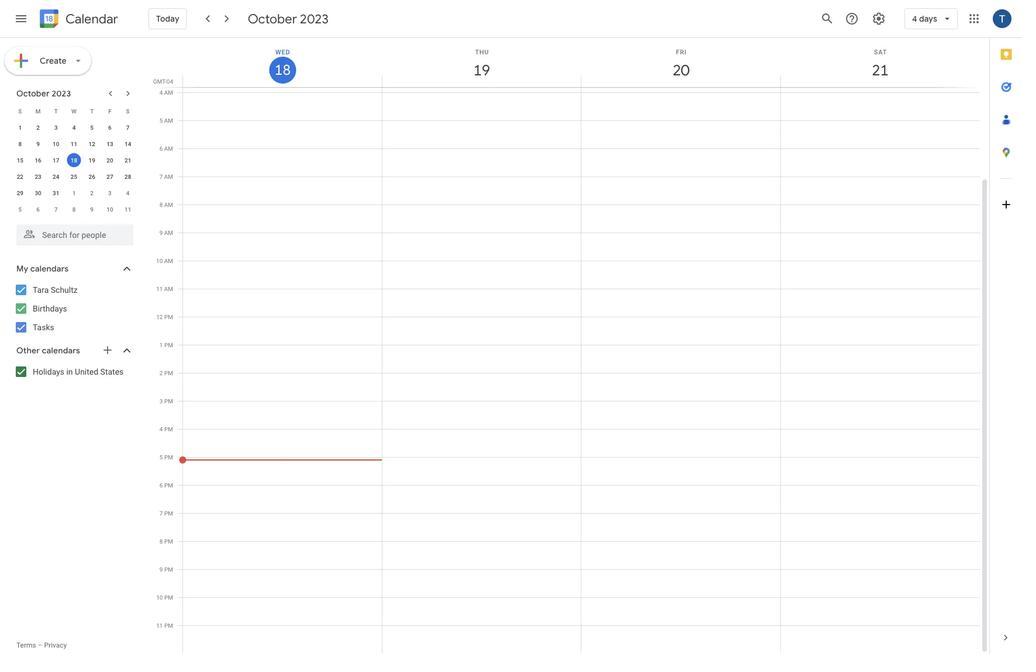 Task type: describe. For each thing, give the bounding box(es) containing it.
5 for 5 am
[[160, 117, 163, 124]]

16
[[35, 157, 41, 164]]

3 pm
[[160, 398, 173, 405]]

other calendars
[[16, 346, 80, 356]]

my calendars
[[16, 264, 69, 274]]

1 horizontal spatial october 2023
[[248, 11, 329, 27]]

3 for 3 pm
[[160, 398, 163, 405]]

13 element
[[103, 137, 117, 151]]

november 2 element
[[85, 186, 99, 200]]

14 element
[[121, 137, 135, 151]]

31 element
[[49, 186, 63, 200]]

privacy
[[44, 642, 67, 650]]

my
[[16, 264, 28, 274]]

my calendars list
[[2, 281, 145, 337]]

holidays
[[33, 367, 64, 377]]

26
[[89, 173, 95, 180]]

1 pm
[[160, 342, 173, 349]]

1 t from the left
[[54, 108, 58, 115]]

12 for 12
[[89, 140, 95, 147]]

19 element
[[85, 153, 99, 167]]

18 inside wed 18
[[274, 61, 290, 79]]

12 for 12 pm
[[156, 314, 163, 321]]

11 for the 11 element
[[71, 140, 77, 147]]

pm for 4 pm
[[164, 426, 173, 433]]

am for 5 am
[[164, 117, 173, 124]]

4 for november 4 'element'
[[126, 190, 130, 197]]

22 element
[[13, 170, 27, 184]]

15
[[17, 157, 23, 164]]

4 days button
[[905, 5, 958, 33]]

thu
[[475, 48, 489, 56]]

6 pm
[[160, 482, 173, 489]]

states
[[100, 367, 124, 377]]

row containing 22
[[11, 168, 137, 185]]

am for 8 am
[[164, 201, 173, 208]]

5 pm
[[160, 454, 173, 461]]

pm for 2 pm
[[164, 370, 173, 377]]

in
[[66, 367, 73, 377]]

2 s from the left
[[126, 108, 130, 115]]

11 pm
[[156, 622, 173, 630]]

–
[[38, 642, 42, 650]]

8 for 8 pm
[[160, 538, 163, 545]]

7 for november 7 element
[[54, 206, 58, 213]]

17 element
[[49, 153, 63, 167]]

20 link
[[668, 57, 695, 84]]

19 inside column header
[[473, 61, 490, 80]]

10 for november 10 element
[[107, 206, 113, 213]]

calendar element
[[37, 7, 118, 33]]

23 element
[[31, 170, 45, 184]]

5 for 5 pm
[[160, 454, 163, 461]]

04
[[167, 78, 173, 85]]

row group containing 1
[[11, 119, 137, 218]]

0 vertical spatial 2
[[36, 124, 40, 131]]

30
[[35, 190, 41, 197]]

6 down f
[[108, 124, 112, 131]]

19 link
[[469, 57, 496, 84]]

pm for 11 pm
[[164, 622, 173, 630]]

november 11 element
[[121, 202, 135, 216]]

10 element
[[49, 137, 63, 151]]

am for 9 am
[[164, 229, 173, 236]]

am for 10 am
[[164, 257, 173, 264]]

row containing 8
[[11, 136, 137, 152]]

calendars for my calendars
[[30, 264, 69, 274]]

25
[[71, 173, 77, 180]]

w
[[71, 108, 77, 115]]

19 column header
[[382, 38, 582, 87]]

row containing 5
[[11, 201, 137, 218]]

21 link
[[867, 57, 894, 84]]

22
[[17, 173, 23, 180]]

7 up 14 element
[[126, 124, 130, 131]]

5 for november 5 element
[[18, 206, 22, 213]]

november 8 element
[[67, 202, 81, 216]]

november 3 element
[[103, 186, 117, 200]]

8 pm
[[160, 538, 173, 545]]

pm for 7 pm
[[164, 510, 173, 517]]

11 am
[[156, 286, 173, 293]]

row containing s
[[11, 103, 137, 119]]

united
[[75, 367, 98, 377]]

5 am
[[160, 117, 173, 124]]

calendar heading
[[63, 11, 118, 27]]

9 pm
[[160, 566, 173, 573]]

20 inside 'column header'
[[672, 61, 689, 80]]

november 10 element
[[103, 202, 117, 216]]

12 pm
[[156, 314, 173, 321]]

4 days
[[913, 13, 938, 24]]

18, today element
[[67, 153, 81, 167]]

2 for november 2 element
[[90, 190, 94, 197]]

today button
[[149, 5, 187, 33]]

terms link
[[16, 642, 36, 650]]

terms
[[16, 642, 36, 650]]

15 element
[[13, 153, 27, 167]]

28
[[125, 173, 131, 180]]

6 for 6 am
[[160, 145, 163, 152]]

am for 7 am
[[164, 173, 173, 180]]

fri
[[676, 48, 687, 56]]

my calendars button
[[2, 260, 145, 278]]

row containing 15
[[11, 152, 137, 168]]

f
[[108, 108, 112, 115]]

7 for 7 pm
[[160, 510, 163, 517]]

days
[[920, 13, 938, 24]]

sat 21
[[872, 48, 888, 80]]

1 horizontal spatial 2023
[[300, 11, 329, 27]]

17
[[53, 157, 59, 164]]

12 element
[[85, 137, 99, 151]]

add other calendars image
[[102, 345, 113, 356]]

november 4 element
[[121, 186, 135, 200]]

am for 4 am
[[164, 89, 173, 96]]

9 for 9 am
[[160, 229, 163, 236]]

calendars for other calendars
[[42, 346, 80, 356]]

21 inside row group
[[125, 157, 131, 164]]

30 element
[[31, 186, 45, 200]]

pm for 1 pm
[[164, 342, 173, 349]]

1 s from the left
[[18, 108, 22, 115]]

27
[[107, 173, 113, 180]]

wed 18
[[274, 48, 290, 79]]

0 vertical spatial 1
[[18, 124, 22, 131]]

november 9 element
[[85, 202, 99, 216]]

other
[[16, 346, 40, 356]]

13
[[107, 140, 113, 147]]

schultz
[[51, 285, 78, 295]]



Task type: vqa. For each thing, say whether or not it's contained in the screenshot.
GMT+02
no



Task type: locate. For each thing, give the bounding box(es) containing it.
settings menu image
[[872, 12, 886, 26]]

november 6 element
[[31, 202, 45, 216]]

row containing 29
[[11, 185, 137, 201]]

tara
[[33, 285, 49, 295]]

gmt-
[[153, 78, 167, 85]]

4 down 3 pm
[[160, 426, 163, 433]]

3 pm from the top
[[164, 370, 173, 377]]

6 am
[[160, 145, 173, 152]]

pm down 2 pm
[[164, 398, 173, 405]]

thu 19
[[473, 48, 490, 80]]

3 up '4 pm'
[[160, 398, 163, 405]]

6 pm from the top
[[164, 454, 173, 461]]

7 up "8 pm"
[[160, 510, 163, 517]]

1 horizontal spatial 20
[[672, 61, 689, 80]]

birthdays
[[33, 304, 67, 314]]

4 pm
[[160, 426, 173, 433]]

sat
[[875, 48, 888, 56]]

Search for people text field
[[23, 225, 126, 246]]

23
[[35, 173, 41, 180]]

10 for 10 element
[[53, 140, 59, 147]]

november 1 element
[[67, 186, 81, 200]]

0 vertical spatial calendars
[[30, 264, 69, 274]]

1 horizontal spatial t
[[90, 108, 94, 115]]

18 up 25
[[71, 157, 77, 164]]

10 for 10 pm
[[156, 594, 163, 601]]

row down w
[[11, 119, 137, 136]]

0 horizontal spatial 19
[[89, 157, 95, 164]]

0 horizontal spatial october 2023
[[16, 88, 71, 99]]

25 element
[[67, 170, 81, 184]]

1 pm from the top
[[164, 314, 173, 321]]

pm down '4 pm'
[[164, 454, 173, 461]]

tasks
[[33, 323, 54, 332]]

t right m
[[54, 108, 58, 115]]

7 pm
[[160, 510, 173, 517]]

29
[[17, 190, 23, 197]]

today
[[156, 13, 179, 24]]

9 am
[[160, 229, 173, 236]]

0 vertical spatial october
[[248, 11, 297, 27]]

7 am from the top
[[164, 257, 173, 264]]

7 am
[[160, 173, 173, 180]]

grid
[[150, 38, 990, 655]]

3 row from the top
[[11, 136, 137, 152]]

am for 6 am
[[164, 145, 173, 152]]

21 down the sat
[[872, 61, 888, 80]]

1 horizontal spatial 18
[[274, 61, 290, 79]]

0 horizontal spatial 20
[[107, 157, 113, 164]]

20
[[672, 61, 689, 80], [107, 157, 113, 164]]

1 for 1 pm
[[160, 342, 163, 349]]

6 down 5 am
[[160, 145, 163, 152]]

0 horizontal spatial 2023
[[52, 88, 71, 99]]

1 down 25 element
[[72, 190, 76, 197]]

18 link
[[269, 57, 296, 84]]

1 vertical spatial 19
[[89, 157, 95, 164]]

privacy link
[[44, 642, 67, 650]]

5 pm from the top
[[164, 426, 173, 433]]

19 up the 26
[[89, 157, 95, 164]]

10
[[53, 140, 59, 147], [107, 206, 113, 213], [156, 257, 163, 264], [156, 594, 163, 601]]

pm up 1 pm
[[164, 314, 173, 321]]

pm for 12 pm
[[164, 314, 173, 321]]

10 pm from the top
[[164, 566, 173, 573]]

8
[[18, 140, 22, 147], [160, 201, 163, 208], [72, 206, 76, 213], [160, 538, 163, 545]]

october 2023 up wed
[[248, 11, 329, 27]]

9 for 9 pm
[[160, 566, 163, 573]]

9 up 10 am
[[160, 229, 163, 236]]

4 inside popup button
[[913, 13, 918, 24]]

1 vertical spatial 12
[[156, 314, 163, 321]]

31
[[53, 190, 59, 197]]

0 vertical spatial 2023
[[300, 11, 329, 27]]

0 vertical spatial 21
[[872, 61, 888, 80]]

1 horizontal spatial october
[[248, 11, 297, 27]]

6 up 7 pm
[[160, 482, 163, 489]]

7 for 7 am
[[160, 173, 163, 180]]

2 row from the top
[[11, 119, 137, 136]]

1
[[18, 124, 22, 131], [72, 190, 76, 197], [160, 342, 163, 349]]

8 up 9 pm
[[160, 538, 163, 545]]

6 for 6 pm
[[160, 482, 163, 489]]

20 column header
[[581, 38, 781, 87]]

0 horizontal spatial october
[[16, 88, 50, 99]]

8 up 9 am
[[160, 201, 163, 208]]

pm down 1 pm
[[164, 370, 173, 377]]

create button
[[5, 47, 91, 75]]

4 pm from the top
[[164, 398, 173, 405]]

pm for 6 pm
[[164, 482, 173, 489]]

pm down 3 pm
[[164, 426, 173, 433]]

am down 9 am
[[164, 257, 173, 264]]

10 down november 3 element on the top left
[[107, 206, 113, 213]]

am down 04
[[164, 89, 173, 96]]

19
[[473, 61, 490, 80], [89, 157, 95, 164]]

0 horizontal spatial 3
[[54, 124, 58, 131]]

am up 12 pm
[[164, 286, 173, 293]]

2 horizontal spatial 2
[[160, 370, 163, 377]]

5 row from the top
[[11, 168, 137, 185]]

21 column header
[[781, 38, 981, 87]]

0 horizontal spatial 2
[[36, 124, 40, 131]]

0 horizontal spatial 21
[[125, 157, 131, 164]]

2 am from the top
[[164, 117, 173, 124]]

3 for november 3 element on the top left
[[108, 190, 112, 197]]

1 vertical spatial 2
[[90, 190, 94, 197]]

s right f
[[126, 108, 130, 115]]

1 vertical spatial october
[[16, 88, 50, 99]]

t
[[54, 108, 58, 115], [90, 108, 94, 115]]

10 inside november 10 element
[[107, 206, 113, 213]]

calendars up tara schultz
[[30, 264, 69, 274]]

row group
[[11, 119, 137, 218]]

10 up 11 am
[[156, 257, 163, 264]]

12
[[89, 140, 95, 147], [156, 314, 163, 321]]

4 row from the top
[[11, 152, 137, 168]]

6
[[108, 124, 112, 131], [160, 145, 163, 152], [36, 206, 40, 213], [160, 482, 163, 489]]

4 am
[[160, 89, 173, 96]]

4 down gmt-
[[160, 89, 163, 96]]

2 horizontal spatial 3
[[160, 398, 163, 405]]

26 element
[[85, 170, 99, 184]]

row containing 1
[[11, 119, 137, 136]]

8 up 15 element
[[18, 140, 22, 147]]

20 element
[[103, 153, 117, 167]]

9 up "10 pm"
[[160, 566, 163, 573]]

1 vertical spatial 3
[[108, 190, 112, 197]]

october 2023 grid
[[11, 103, 137, 218]]

18
[[274, 61, 290, 79], [71, 157, 77, 164]]

14
[[125, 140, 131, 147]]

11
[[71, 140, 77, 147], [125, 206, 131, 213], [156, 286, 163, 293], [156, 622, 163, 630]]

11 down 10 am
[[156, 286, 163, 293]]

main drawer image
[[14, 12, 28, 26]]

5 up 6 am
[[160, 117, 163, 124]]

row up the 11 element
[[11, 103, 137, 119]]

0 horizontal spatial 1
[[18, 124, 22, 131]]

10 inside 10 element
[[53, 140, 59, 147]]

pm up "8 pm"
[[164, 510, 173, 517]]

11 element
[[67, 137, 81, 151]]

7 up 8 am
[[160, 173, 163, 180]]

12 pm from the top
[[164, 622, 173, 630]]

4 up the 11 element
[[72, 124, 76, 131]]

1 vertical spatial 18
[[71, 157, 77, 164]]

11 up 18, today element on the left top of the page
[[71, 140, 77, 147]]

am down 8 am
[[164, 229, 173, 236]]

grid containing 19
[[150, 38, 990, 655]]

0 vertical spatial 20
[[672, 61, 689, 80]]

am up 9 am
[[164, 201, 173, 208]]

other calendars button
[[2, 342, 145, 360]]

november 7 element
[[49, 202, 63, 216]]

row
[[11, 103, 137, 119], [11, 119, 137, 136], [11, 136, 137, 152], [11, 152, 137, 168], [11, 168, 137, 185], [11, 185, 137, 201], [11, 201, 137, 218]]

pm for 10 pm
[[164, 594, 173, 601]]

18 column header
[[183, 38, 382, 87]]

1 horizontal spatial 2
[[90, 190, 94, 197]]

s left m
[[18, 108, 22, 115]]

2
[[36, 124, 40, 131], [90, 190, 94, 197], [160, 370, 163, 377]]

29 element
[[13, 186, 27, 200]]

18 down wed
[[274, 61, 290, 79]]

27 element
[[103, 170, 117, 184]]

october up m
[[16, 88, 50, 99]]

None search field
[[0, 220, 145, 246]]

pm down 7 pm
[[164, 538, 173, 545]]

2 down 26 element
[[90, 190, 94, 197]]

2 up 3 pm
[[160, 370, 163, 377]]

gmt-04
[[153, 78, 173, 85]]

2 pm from the top
[[164, 342, 173, 349]]

20 up 27
[[107, 157, 113, 164]]

1 vertical spatial 1
[[72, 190, 76, 197]]

1 am from the top
[[164, 89, 173, 96]]

8 for 8 am
[[160, 201, 163, 208]]

11 for november 11 element
[[125, 206, 131, 213]]

10 pm
[[156, 594, 173, 601]]

12 up 19 element
[[89, 140, 95, 147]]

5 up 12 "element"
[[90, 124, 94, 131]]

2023 up 18 column header
[[300, 11, 329, 27]]

3 up 10 element
[[54, 124, 58, 131]]

s
[[18, 108, 22, 115], [126, 108, 130, 115]]

2023
[[300, 11, 329, 27], [52, 88, 71, 99]]

am down 5 am
[[164, 145, 173, 152]]

8 am from the top
[[164, 286, 173, 293]]

october 2023
[[248, 11, 329, 27], [16, 88, 71, 99]]

1 vertical spatial october 2023
[[16, 88, 71, 99]]

19 inside row group
[[89, 157, 95, 164]]

6 down 30 element
[[36, 206, 40, 213]]

am up 6 am
[[164, 117, 173, 124]]

4 inside 'element'
[[126, 190, 130, 197]]

12 inside "element"
[[89, 140, 95, 147]]

8 pm from the top
[[164, 510, 173, 517]]

4 left days
[[913, 13, 918, 24]]

11 down november 4 'element'
[[125, 206, 131, 213]]

5 down the 29 element
[[18, 206, 22, 213]]

10 up 11 pm
[[156, 594, 163, 601]]

24 element
[[49, 170, 63, 184]]

0 horizontal spatial s
[[18, 108, 22, 115]]

tara schultz
[[33, 285, 78, 295]]

fri 20
[[672, 48, 689, 80]]

tab list
[[990, 38, 1023, 622]]

5 inside november 5 element
[[18, 206, 22, 213]]

0 vertical spatial 3
[[54, 124, 58, 131]]

3 up november 10 element
[[108, 190, 112, 197]]

7
[[126, 124, 130, 131], [160, 173, 163, 180], [54, 206, 58, 213], [160, 510, 163, 517]]

8 am
[[160, 201, 173, 208]]

pm down 9 pm
[[164, 594, 173, 601]]

pm
[[164, 314, 173, 321], [164, 342, 173, 349], [164, 370, 173, 377], [164, 398, 173, 405], [164, 426, 173, 433], [164, 454, 173, 461], [164, 482, 173, 489], [164, 510, 173, 517], [164, 538, 173, 545], [164, 566, 173, 573], [164, 594, 173, 601], [164, 622, 173, 630]]

2 for 2 pm
[[160, 370, 163, 377]]

19 down thu
[[473, 61, 490, 80]]

2 t from the left
[[90, 108, 94, 115]]

1 vertical spatial 21
[[125, 157, 131, 164]]

1 for november 1 element
[[72, 190, 76, 197]]

11 for 11 am
[[156, 286, 163, 293]]

6 row from the top
[[11, 185, 137, 201]]

9 for november 9 element
[[90, 206, 94, 213]]

4 down 28 element
[[126, 190, 130, 197]]

pm for 5 pm
[[164, 454, 173, 461]]

wed
[[276, 48, 290, 56]]

7 row from the top
[[11, 201, 137, 218]]

terms – privacy
[[16, 642, 67, 650]]

4 for 4 pm
[[160, 426, 163, 433]]

pm for 9 pm
[[164, 566, 173, 573]]

1 vertical spatial 2023
[[52, 88, 71, 99]]

1 vertical spatial calendars
[[42, 346, 80, 356]]

row up 25 element
[[11, 152, 137, 168]]

1 horizontal spatial s
[[126, 108, 130, 115]]

8 for 'november 8' element at the left top of page
[[72, 206, 76, 213]]

am
[[164, 89, 173, 96], [164, 117, 173, 124], [164, 145, 173, 152], [164, 173, 173, 180], [164, 201, 173, 208], [164, 229, 173, 236], [164, 257, 173, 264], [164, 286, 173, 293]]

9
[[36, 140, 40, 147], [90, 206, 94, 213], [160, 229, 163, 236], [160, 566, 163, 573]]

m
[[36, 108, 41, 115]]

4
[[913, 13, 918, 24], [160, 89, 163, 96], [72, 124, 76, 131], [126, 190, 130, 197], [160, 426, 163, 433]]

7 down 31 element
[[54, 206, 58, 213]]

7 pm from the top
[[164, 482, 173, 489]]

october up wed
[[248, 11, 297, 27]]

6 for the november 6 element
[[36, 206, 40, 213]]

24
[[53, 173, 59, 180]]

18 inside cell
[[71, 157, 77, 164]]

row down november 1 element
[[11, 201, 137, 218]]

am for 11 am
[[164, 286, 173, 293]]

6 am from the top
[[164, 229, 173, 236]]

holidays in united states
[[33, 367, 124, 377]]

0 vertical spatial october 2023
[[248, 11, 329, 27]]

november 5 element
[[13, 202, 27, 216]]

pm up 2 pm
[[164, 342, 173, 349]]

2 horizontal spatial 1
[[160, 342, 163, 349]]

10 am
[[156, 257, 173, 264]]

pm for 3 pm
[[164, 398, 173, 405]]

0 vertical spatial 18
[[274, 61, 290, 79]]

5
[[160, 117, 163, 124], [90, 124, 94, 131], [18, 206, 22, 213], [160, 454, 163, 461]]

28 element
[[121, 170, 135, 184]]

11 for 11 pm
[[156, 622, 163, 630]]

21 element
[[121, 153, 135, 167]]

pm down "10 pm"
[[164, 622, 173, 630]]

8 down november 1 element
[[72, 206, 76, 213]]

0 horizontal spatial 18
[[71, 157, 77, 164]]

pm up 7 pm
[[164, 482, 173, 489]]

20 down fri
[[672, 61, 689, 80]]

9 pm from the top
[[164, 538, 173, 545]]

row up 18, today element on the left top of the page
[[11, 136, 137, 152]]

3 am from the top
[[164, 145, 173, 152]]

9 down november 2 element
[[90, 206, 94, 213]]

18 cell
[[65, 152, 83, 168]]

create
[[40, 56, 67, 66]]

5 down '4 pm'
[[160, 454, 163, 461]]

october
[[248, 11, 297, 27], [16, 88, 50, 99]]

21 inside column header
[[872, 61, 888, 80]]

row down 25 element
[[11, 185, 137, 201]]

1 horizontal spatial 21
[[872, 61, 888, 80]]

11 down "10 pm"
[[156, 622, 163, 630]]

10 up 17
[[53, 140, 59, 147]]

2 vertical spatial 3
[[160, 398, 163, 405]]

9 up 16 element
[[36, 140, 40, 147]]

16 element
[[31, 153, 45, 167]]

4 am from the top
[[164, 173, 173, 180]]

1 horizontal spatial 3
[[108, 190, 112, 197]]

4 for 4 am
[[160, 89, 163, 96]]

1 down 12 pm
[[160, 342, 163, 349]]

2 vertical spatial 2
[[160, 370, 163, 377]]

2 pm
[[160, 370, 173, 377]]

21 down 14
[[125, 157, 131, 164]]

1 horizontal spatial 19
[[473, 61, 490, 80]]

calendar
[[66, 11, 118, 27]]

5 am from the top
[[164, 201, 173, 208]]

1 vertical spatial 20
[[107, 157, 113, 164]]

0 horizontal spatial 12
[[89, 140, 95, 147]]

1 horizontal spatial 1
[[72, 190, 76, 197]]

2023 down create
[[52, 88, 71, 99]]

calendars up in
[[42, 346, 80, 356]]

pm for 8 pm
[[164, 538, 173, 545]]

2 vertical spatial 1
[[160, 342, 163, 349]]

t left f
[[90, 108, 94, 115]]

row down 18, today element on the left top of the page
[[11, 168, 137, 185]]

pm down "8 pm"
[[164, 566, 173, 573]]

0 vertical spatial 19
[[473, 61, 490, 80]]

11 pm from the top
[[164, 594, 173, 601]]

0 vertical spatial 12
[[89, 140, 95, 147]]

1 row from the top
[[11, 103, 137, 119]]

4 for 4 days
[[913, 13, 918, 24]]

10 for 10 am
[[156, 257, 163, 264]]

12 down 11 am
[[156, 314, 163, 321]]

october 2023 up m
[[16, 88, 71, 99]]

0 horizontal spatial t
[[54, 108, 58, 115]]

am up 8 am
[[164, 173, 173, 180]]

2 down m
[[36, 124, 40, 131]]

1 horizontal spatial 12
[[156, 314, 163, 321]]

1 up 15 element
[[18, 124, 22, 131]]

20 inside row group
[[107, 157, 113, 164]]



